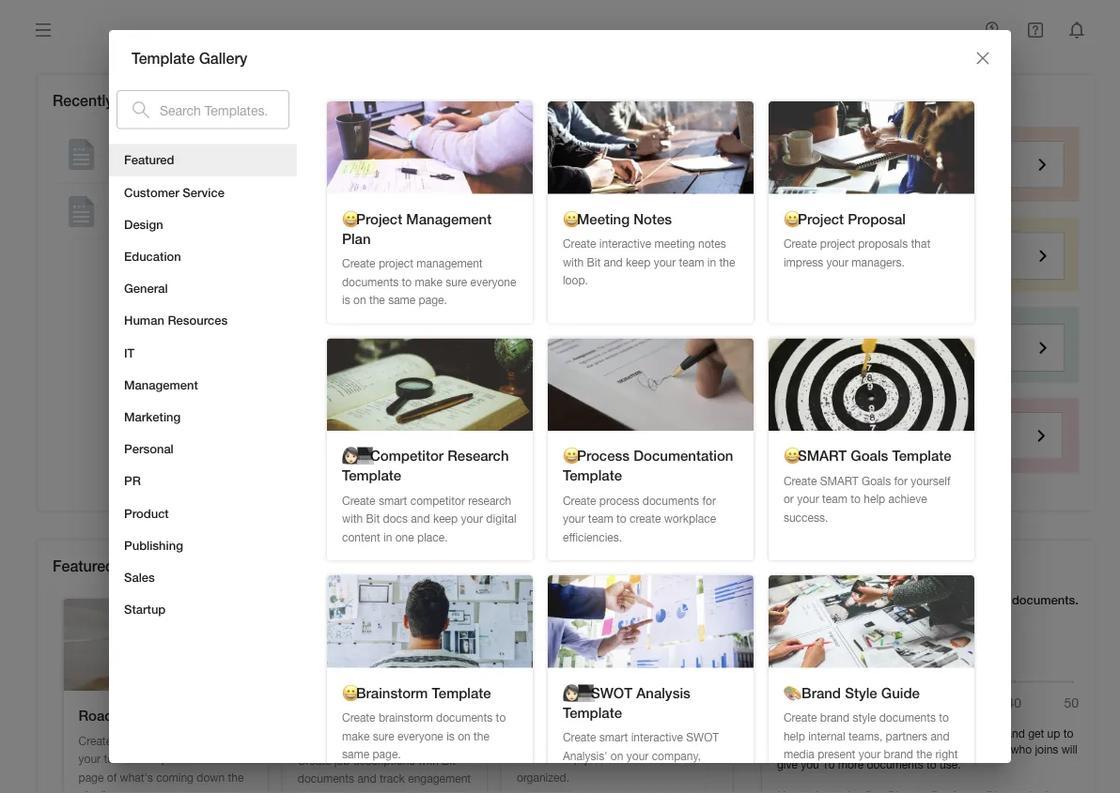 Task type: vqa. For each thing, say whether or not it's contained in the screenshot.
Settings icon
no



Task type: describe. For each thing, give the bounding box(es) containing it.
0 horizontal spatial organization
[[806, 593, 875, 608]]

activities
[[462, 92, 525, 109]]

for for create roadmap documents for your team to stay on the same page of what's coming down the pipeline.
[[223, 735, 237, 748]]

the inside create brand style documents to help internal teams, partners and media present your brand the right way.
[[916, 748, 932, 762]]

1 vertical spatial brand
[[884, 748, 913, 762]]

create interactive meeting notes with bit and keep your team in the loop.
[[563, 237, 735, 287]]

to down the plan.
[[927, 759, 937, 772]]

template up roadmap
[[146, 708, 205, 725]]

it button
[[109, 337, 297, 369]]

template inside the 👉job description template
[[298, 728, 357, 745]]

create brainstorm documents to make sure everyone is on the same page.
[[342, 712, 506, 762]]

tim for tim burton created memo document 5 hours ago
[[449, 183, 467, 196]]

levels
[[298, 791, 326, 794]]

to inside 'create project management documents to make sure everyone is on the same page.'
[[402, 275, 412, 288]]

🎨
[[784, 685, 798, 702]]

pr button
[[109, 466, 297, 498]]

😀project proposal image
[[769, 101, 974, 194]]

documents inside create brainstorm documents to make sure everyone is on the same page.
[[436, 712, 493, 725]]

bit inside the invite team members to your bit organization and get up to 50 documents on the free plan. each member who joins will give you 10 more documents to use.
[[924, 727, 938, 740]]

0 horizontal spatial memo link
[[56, 130, 351, 179]]

resources
[[168, 313, 228, 328]]

untitled document
[[109, 204, 215, 219]]

documents inside create roadmap documents for your team to stay on the same page of what's coming down the pipeline.
[[163, 735, 220, 748]]

place.
[[417, 531, 448, 544]]

right
[[935, 748, 958, 762]]

keep for 👩🏻💻competitor research template
[[433, 513, 458, 526]]

content
[[342, 531, 380, 544]]

documents inside create process documents for your team to create workplace efficiencies.
[[643, 494, 699, 507]]

out
[[959, 593, 977, 608]]

for for create smart goals for yourself or your team to help achieve success.
[[894, 474, 908, 488]]

documents for 50
[[827, 558, 906, 575]]

tim burton created rippletech workspace
[[449, 324, 666, 337]]

success.
[[784, 511, 828, 524]]

is inside create brainstorm documents to make sure everyone is on the same page.
[[446, 730, 455, 743]]

bit left tips
[[777, 92, 796, 109]]

document inside 'link'
[[157, 204, 215, 219]]

untitled inside 'link'
[[109, 204, 153, 219]]

your inside create project proposals that impress your managers.
[[826, 255, 849, 269]]

bit inside create job descriptions with bit documents and track engagement levels on it.
[[442, 754, 456, 767]]

today
[[445, 137, 479, 151]]

1 horizontal spatial untitled
[[549, 278, 591, 291]]

track
[[380, 773, 405, 786]]

opened
[[118, 92, 173, 109]]

rippletech link
[[549, 324, 608, 337]]

docs
[[383, 513, 408, 526]]

create smart interactive swot analysis' on your company, products, services, etc.
[[563, 731, 719, 781]]

templates
[[119, 558, 190, 575]]

stay
[[145, 753, 166, 766]]

roadmap template image
[[63, 600, 268, 692]]

created for memo
[[508, 183, 546, 196]]

get
[[777, 558, 802, 575]]

engagement
[[408, 773, 471, 786]]

documents inside create job descriptions with bit documents and track engagement levels on it.
[[298, 773, 354, 786]]

of inside create your lesson plans inside of bit and keep your classes organized.
[[677, 735, 687, 748]]

the inside 'create project management documents to make sure everyone is on the same page.'
[[369, 294, 385, 307]]

it.
[[345, 791, 354, 794]]

same inside 'create project management documents to make sure everyone is on the same page.'
[[388, 294, 416, 307]]

featured for featured templates
[[53, 558, 114, 575]]

one
[[395, 531, 414, 544]]

create for 👩🏻💻competitor research template
[[342, 494, 375, 507]]

that
[[911, 237, 930, 250]]

your inside create brand style documents to help internal teams, partners and media present your brand the right way.
[[859, 748, 881, 762]]

make inside 'create project management documents to make sure everyone is on the same page.'
[[415, 275, 443, 288]]

make inside create brainstorm documents to make sure everyone is on the same page.
[[342, 730, 370, 743]]

bit tips & updates
[[777, 92, 907, 109]]

1 vertical spatial document
[[594, 278, 650, 291]]

team inside the invite team members to your bit organization and get up to 50 documents on the free plan. each member who joins will give you 10 more documents to use.
[[807, 727, 832, 740]]

up
[[1047, 727, 1060, 740]]

invite
[[777, 727, 804, 740]]

management inside the 😀project management plan
[[406, 211, 492, 227]]

help inside create brand style documents to help internal teams, partners and media present your brand the right way.
[[784, 730, 805, 743]]

Search Templates... search field
[[160, 90, 289, 129]]

template up create brainstorm documents to make sure everyone is on the same page.
[[432, 685, 491, 702]]

human resources button
[[109, 305, 297, 337]]

template gallery
[[132, 49, 247, 67]]

proposal
[[848, 211, 906, 227]]

documents up 10
[[793, 743, 849, 756]]

the inside the invite team members to your bit organization and get up to 50 documents on the free plan. each member who joins will give you 10 more documents to use.
[[868, 743, 884, 756]]

swot
[[686, 731, 719, 745]]

🎨 brand style guide
[[784, 685, 920, 702]]

research
[[447, 448, 509, 465]]

same for 😀brainstorm template
[[342, 748, 369, 762]]

in inside create smart competitor research with bit docs and keep your digital content in one place.
[[383, 531, 392, 544]]

brainstorm
[[379, 712, 433, 725]]

the inside the create interactive meeting notes with bit and keep your team in the loop.
[[719, 255, 735, 269]]

days
[[679, 324, 703, 337]]

more
[[838, 759, 864, 772]]

updates
[[848, 92, 907, 109]]

create smart goals for yourself or your team to help achieve success.
[[784, 474, 950, 524]]

to up free
[[886, 727, 896, 740]]

created for rippletech
[[508, 324, 546, 337]]

education
[[124, 249, 181, 264]]

template up "recently opened documents"
[[132, 49, 195, 67]]

0 vertical spatial brand
[[820, 712, 850, 725]]

products,
[[563, 768, 611, 781]]

team inside create smart goals for yourself or your team to help achieve success.
[[822, 493, 847, 506]]

👩🏻💻swot analysis template image
[[548, 576, 754, 669]]

bit inside the create interactive meeting notes with bit and keep your team in the loop.
[[587, 255, 601, 269]]

😀process documentation template image
[[548, 339, 754, 431]]

😀brainstorm template image
[[327, 576, 533, 669]]

proposals
[[858, 237, 908, 250]]

latest activities
[[415, 92, 525, 109]]

invite team members to your bit organization and get up to 50 documents on the free plan. each member who joins will give you 10 more documents to use.
[[777, 727, 1078, 772]]

help inside create smart goals for yourself or your team to help achieve success.
[[864, 493, 885, 506]]

yourself
[[911, 474, 950, 488]]

analysis'
[[563, 750, 607, 763]]

plan.
[[909, 743, 934, 756]]

on inside 'create project management documents to make sure everyone is on the same page.'
[[353, 294, 366, 307]]

with for 😀meeting notes
[[563, 255, 584, 269]]

on inside create job descriptions with bit documents and track engagement levels on it.
[[329, 791, 342, 794]]

publishing button
[[109, 530, 297, 562]]

management
[[417, 257, 483, 270]]

template gallery dialog
[[109, 30, 1011, 794]]

team inside the create interactive meeting notes with bit and keep your team in the loop.
[[679, 255, 704, 269]]

last wednesday
[[445, 234, 539, 249]]

marketing button
[[109, 401, 297, 434]]

recently
[[53, 92, 113, 109]]

to inside create brainstorm documents to make sure everyone is on the same page.
[[496, 712, 506, 725]]

description
[[340, 708, 415, 725]]

create brand style documents to help internal teams, partners and media present your brand the right way.
[[784, 712, 958, 780]]

tim for tim burton created untitled document
[[449, 278, 467, 291]]

management inside management button
[[124, 378, 198, 392]]

your inside create process documents for your team to create workplace efficiencies.
[[563, 513, 585, 526]]

created left 2
[[902, 593, 945, 608]]

digital
[[486, 513, 516, 526]]

template inside 👩🏻💻swot analysis template
[[563, 705, 622, 722]]

competitor
[[410, 494, 465, 507]]

documents inside 'create project management documents to make sure everyone is on the same page.'
[[342, 275, 399, 288]]

on inside create roadmap documents for your team to stay on the same page of what's coming down the pipeline.
[[169, 753, 182, 766]]

process
[[599, 494, 639, 507]]

startup button
[[109, 594, 297, 626]]

create smart competitor research with bit docs and keep your digital content in one place.
[[342, 494, 516, 544]]

same for roadmap template
[[204, 753, 232, 766]]

research
[[468, 494, 511, 507]]

human resources
[[124, 313, 228, 328]]

publishing
[[124, 538, 183, 553]]

to inside create smart goals for yourself or your team to help achieve success.
[[851, 493, 861, 506]]

create for 😀smart goals template
[[784, 474, 817, 488]]

interactive inside create smart interactive swot analysis' on your company, products, services, etc.
[[631, 731, 683, 745]]

1 horizontal spatial ago
[[681, 183, 700, 196]]

team inside create process documents for your team to create workplace efficiencies.
[[588, 513, 613, 526]]

gallery
[[199, 49, 247, 67]]

🎓lesson plan image
[[502, 600, 706, 692]]

customer service
[[124, 185, 225, 200]]

1 vertical spatial plan
[[582, 708, 611, 725]]

1 vertical spatial memo
[[549, 183, 582, 196]]

analysis
[[636, 685, 690, 702]]

👩🏻💻competitor research template image
[[327, 339, 533, 431]]

🎓lesson plan
[[517, 708, 611, 725]]

style
[[853, 712, 876, 725]]

create for 👉job description template
[[298, 754, 331, 767]]

😀process documentation template
[[563, 448, 733, 484]]

keep for 🎓lesson plan
[[556, 753, 581, 766]]

tim burton created memo document 5 hours ago
[[449, 183, 700, 196]]

documents down free
[[867, 759, 923, 772]]

template inside 😀process documentation template
[[563, 468, 622, 484]]

your down 🎓lesson plan
[[553, 735, 576, 748]]

😀meeting
[[563, 211, 630, 227]]

smart for 👩🏻💻swot
[[599, 731, 628, 745]]

create for 👩🏻💻swot analysis template
[[563, 731, 596, 745]]

the up down at the left of the page
[[185, 753, 201, 766]]

page. inside 'create project management documents to make sure everyone is on the same page.'
[[419, 294, 447, 307]]

1 horizontal spatial 50
[[806, 558, 823, 575]]

rippletech
[[549, 324, 608, 337]]

5
[[640, 183, 646, 196]]

documents for opened
[[177, 92, 256, 109]]

teams,
[[849, 730, 883, 743]]

your
[[777, 593, 802, 608]]

documents.
[[1012, 593, 1079, 608]]

use.
[[940, 759, 961, 772]]

product
[[124, 506, 169, 521]]



Task type: locate. For each thing, give the bounding box(es) containing it.
with up content
[[342, 513, 363, 526]]

sure down management
[[446, 275, 467, 288]]

😀smart goals template image
[[769, 339, 974, 431]]

managers.
[[852, 255, 905, 269]]

create for 😀meeting notes
[[563, 237, 596, 250]]

0 vertical spatial make
[[415, 275, 443, 288]]

10
[[822, 759, 835, 772]]

documentation
[[634, 448, 733, 465]]

create down roadmap
[[78, 735, 112, 748]]

0 horizontal spatial everyone
[[397, 730, 443, 743]]

create up the impress on the top of page
[[784, 237, 817, 250]]

interactive inside the create interactive meeting notes with bit and keep your team in the loop.
[[599, 237, 651, 250]]

1 vertical spatial everyone
[[397, 730, 443, 743]]

tim for tim burton created rippletech workspace
[[449, 324, 467, 337]]

0 horizontal spatial documents
[[177, 92, 256, 109]]

documents inside create brand style documents to help internal teams, partners and media present your brand the right way.
[[879, 712, 936, 725]]

free
[[934, 558, 964, 575]]

plan down 👩🏻💻swot
[[582, 708, 611, 725]]

😀smart goals template
[[784, 448, 951, 465]]

same down the 😀project management plan
[[388, 294, 416, 307]]

with inside the create interactive meeting notes with bit and keep your team in the loop.
[[563, 255, 584, 269]]

0 vertical spatial with
[[563, 255, 584, 269]]

smart inside create smart competitor research with bit docs and keep your digital content in one place.
[[379, 494, 407, 507]]

0 vertical spatial is
[[342, 294, 350, 307]]

classes
[[609, 753, 647, 766]]

1 horizontal spatial make
[[415, 275, 443, 288]]

memo up 😀meeting
[[549, 183, 582, 196]]

the left right
[[916, 748, 932, 762]]

0 vertical spatial organization
[[806, 593, 875, 608]]

on inside create brainstorm documents to make sure everyone is on the same page.
[[458, 730, 470, 743]]

management up marketing
[[124, 378, 198, 392]]

to down the 😀project management plan
[[402, 275, 412, 288]]

team inside create roadmap documents for your team to stay on the same page of what's coming down the pipeline.
[[104, 753, 129, 766]]

create roadmap documents for your team to stay on the same page of what's coming down the pipeline.
[[78, 735, 244, 794]]

in inside the create interactive meeting notes with bit and keep your team in the loop.
[[707, 255, 716, 269]]

2 vertical spatial burton
[[470, 324, 504, 337]]

give
[[777, 759, 798, 772]]

team
[[679, 255, 704, 269], [822, 493, 847, 506], [588, 513, 613, 526], [807, 727, 832, 740], [104, 753, 129, 766]]

to left 🎓lesson
[[496, 712, 506, 725]]

on inside the invite team members to your bit organization and get up to 50 documents on the free plan. each member who joins will give you 10 more documents to use.
[[852, 743, 865, 756]]

of up pipeline.
[[107, 771, 117, 785]]

untitled
[[109, 204, 153, 219], [549, 278, 591, 291]]

document down customer service at left
[[157, 204, 215, 219]]

create inside create process documents for your team to create workplace efficiencies.
[[563, 494, 596, 507]]

and inside the create interactive meeting notes with bit and keep your team in the loop.
[[604, 255, 623, 269]]

create down the 😀project management plan
[[342, 257, 375, 270]]

1 vertical spatial in
[[383, 531, 392, 544]]

3 tim from the top
[[449, 324, 467, 337]]

plans
[[614, 735, 642, 748]]

team up the "present"
[[807, 727, 832, 740]]

organization inside the invite team members to your bit organization and get up to 50 documents on the free plan. each member who joins will give you 10 more documents to use.
[[941, 727, 1003, 740]]

team down smart
[[822, 493, 847, 506]]

create inside create your lesson plans inside of bit and keep your classes organized.
[[517, 735, 550, 748]]

template down 👉job
[[298, 728, 357, 745]]

get
[[1028, 727, 1044, 740]]

create project proposals that impress your managers.
[[784, 237, 930, 269]]

1 vertical spatial organization
[[941, 727, 1003, 740]]

same down the 👉job description template
[[342, 748, 369, 762]]

for up down at the left of the page
[[223, 735, 237, 748]]

for inside create roadmap documents for your team to stay on the same page of what's coming down the pipeline.
[[223, 735, 237, 748]]

your organization has created 2 out of
[[777, 593, 995, 608]]

of right out
[[980, 593, 992, 608]]

to inside create roadmap documents for your team to stay on the same page of what's coming down the pipeline.
[[132, 753, 142, 766]]

1 horizontal spatial untitled document link
[[549, 278, 650, 291]]

efficiencies.
[[563, 531, 622, 544]]

for inside create smart goals for yourself or your team to help achieve success.
[[894, 474, 908, 488]]

last
[[445, 234, 469, 249]]

😀project up the impress on the top of page
[[784, 211, 844, 227]]

your down teams,
[[859, 748, 881, 762]]

featured up customer
[[124, 153, 174, 167]]

on inside create smart interactive swot analysis' on your company, products, services, etc.
[[611, 750, 623, 763]]

2 horizontal spatial keep
[[626, 255, 651, 269]]

0 vertical spatial of
[[980, 593, 992, 608]]

organized.
[[517, 771, 569, 785]]

same inside create brainstorm documents to make sure everyone is on the same page.
[[342, 748, 369, 762]]

1 burton from the top
[[470, 183, 504, 196]]

ago
[[681, 183, 700, 196], [449, 340, 468, 353]]

1 horizontal spatial plan
[[582, 708, 611, 725]]

0 vertical spatial keep
[[626, 255, 651, 269]]

sure down description
[[373, 730, 394, 743]]

0 vertical spatial documents
[[177, 92, 256, 109]]

with inside create smart competitor research with bit docs and keep your digital content in one place.
[[342, 513, 363, 526]]

0 vertical spatial in
[[707, 255, 716, 269]]

0 vertical spatial tim
[[449, 183, 467, 196]]

notes
[[698, 237, 726, 250]]

education button
[[109, 241, 297, 273]]

created up "wednesday"
[[508, 183, 546, 196]]

2 vertical spatial tim
[[449, 324, 467, 337]]

page. inside create brainstorm documents to make sure everyone is on the same page.
[[373, 748, 401, 762]]

and inside create brand style documents to help internal teams, partners and media present your brand the right way.
[[931, 730, 950, 743]]

to up each
[[939, 712, 949, 725]]

general
[[124, 281, 168, 296]]

ago down 'create project management documents to make sure everyone is on the same page.' at the top
[[449, 340, 468, 353]]

internal
[[808, 730, 845, 743]]

has
[[879, 593, 899, 608]]

2 😀project from the left
[[784, 211, 844, 227]]

ago inside 6 days ago
[[449, 340, 468, 353]]

😀project management plan
[[342, 211, 492, 247]]

featured button
[[109, 144, 297, 176]]

2
[[949, 593, 955, 608]]

sales
[[124, 571, 155, 585]]

0 vertical spatial help
[[864, 493, 885, 506]]

and inside create job descriptions with bit documents and track engagement levels on it.
[[357, 773, 376, 786]]

organization
[[806, 593, 875, 608], [941, 727, 1003, 740]]

untitled document link for recently opened documents
[[56, 187, 351, 236]]

1 vertical spatial sure
[[373, 730, 394, 743]]

1 horizontal spatial smart
[[599, 731, 628, 745]]

bit up the plan.
[[924, 727, 938, 740]]

50 inside the invite team members to your bit organization and get up to 50 documents on the free plan. each member who joins will give you 10 more documents to use.
[[777, 743, 790, 756]]

burton down last wednesday
[[470, 278, 504, 291]]

0 vertical spatial memo
[[109, 147, 145, 161]]

and up right
[[931, 730, 950, 743]]

personal
[[124, 442, 174, 457]]

for for create process documents for your team to create workplace efficiencies.
[[702, 494, 716, 507]]

create
[[630, 513, 661, 526]]

0 horizontal spatial is
[[342, 294, 350, 307]]

1 vertical spatial memo link
[[549, 183, 582, 196]]

2 horizontal spatial same
[[388, 294, 416, 307]]

create for 🎨 brand style guide
[[784, 712, 817, 725]]

create inside create smart goals for yourself or your team to help achieve success.
[[784, 474, 817, 488]]

0 vertical spatial untitled
[[109, 204, 153, 219]]

0 horizontal spatial 50
[[777, 743, 790, 756]]

with for 👩🏻💻competitor research template
[[342, 513, 363, 526]]

your down research
[[461, 513, 483, 526]]

same up down at the left of the page
[[204, 753, 232, 766]]

😀project inside the 😀project management plan
[[342, 211, 402, 227]]

burton down 'create project management documents to make sure everyone is on the same page.' at the top
[[470, 324, 504, 337]]

1 vertical spatial with
[[342, 513, 363, 526]]

create for 😀project management plan
[[342, 257, 375, 270]]

create for roadmap template
[[78, 735, 112, 748]]

your up products,
[[584, 753, 606, 766]]

create inside create project proposals that impress your managers.
[[784, 237, 817, 250]]

burton for tim burton created rippletech workspace
[[470, 324, 504, 337]]

startup
[[124, 603, 166, 617]]

is
[[342, 294, 350, 307], [446, 730, 455, 743]]

smart up classes
[[599, 731, 628, 745]]

create inside create job descriptions with bit documents and track engagement levels on it.
[[298, 754, 331, 767]]

tips
[[800, 92, 830, 109]]

1 horizontal spatial in
[[707, 255, 716, 269]]

make up job
[[342, 730, 370, 743]]

and down 😀meeting notes
[[604, 255, 623, 269]]

burton
[[470, 183, 504, 196], [470, 278, 504, 291], [470, 324, 504, 337]]

1 vertical spatial is
[[446, 730, 455, 743]]

1 horizontal spatial keep
[[556, 753, 581, 766]]

keep inside create smart competitor research with bit docs and keep your digital content in one place.
[[433, 513, 458, 526]]

1 horizontal spatial organization
[[941, 727, 1003, 740]]

to inside create process documents for your team to create workplace efficiencies.
[[616, 513, 627, 526]]

pr
[[124, 474, 141, 489]]

to down smart
[[851, 493, 861, 506]]

1 horizontal spatial featured
[[124, 153, 174, 167]]

0 horizontal spatial 😀project
[[342, 211, 402, 227]]

etc.
[[662, 768, 680, 781]]

👩🏻💻swot
[[563, 685, 633, 702]]

project for proposal
[[820, 237, 855, 250]]

create left job
[[298, 754, 331, 767]]

template inside 👩🏻💻competitor research template
[[342, 468, 401, 484]]

your inside create smart competitor research with bit docs and keep your digital content in one place.
[[461, 513, 483, 526]]

1 horizontal spatial help
[[864, 493, 885, 506]]

you
[[801, 759, 819, 772]]

create for 🎓lesson plan
[[517, 735, 550, 748]]

bit
[[777, 92, 796, 109], [587, 255, 601, 269], [366, 513, 380, 526], [924, 727, 938, 740], [517, 753, 531, 766], [442, 754, 456, 767]]

memo link up 😀meeting
[[549, 183, 582, 196]]

0 horizontal spatial keep
[[433, 513, 458, 526]]

general button
[[109, 273, 297, 305]]

1 horizontal spatial page.
[[419, 294, 447, 307]]

bit up engagement
[[442, 754, 456, 767]]

bit up loop.
[[587, 255, 601, 269]]

coming
[[156, 771, 194, 785]]

with up engagement
[[418, 754, 439, 767]]

and inside the invite team members to your bit organization and get up to 50 documents on the free plan. each member who joins will give you 10 more documents to use.
[[1006, 727, 1025, 740]]

organization up the member
[[941, 727, 1003, 740]]

the down the 😀project management plan
[[369, 294, 385, 307]]

1 horizontal spatial same
[[342, 748, 369, 762]]

0 horizontal spatial sure
[[373, 730, 394, 743]]

1 vertical spatial smart
[[599, 731, 628, 745]]

😀meeting notes image
[[548, 101, 754, 194]]

0 vertical spatial page.
[[419, 294, 447, 307]]

same inside create roadmap documents for your team to stay on the same page of what's coming down the pipeline.
[[204, 753, 232, 766]]

1 vertical spatial tim
[[449, 278, 467, 291]]

1 horizontal spatial with
[[418, 754, 439, 767]]

smart inside create smart interactive swot analysis' on your company, products, services, etc.
[[599, 731, 628, 745]]

bit inside create smart competitor research with bit docs and keep your digital content in one place.
[[366, 513, 380, 526]]

😀process
[[563, 448, 630, 465]]

your up success.
[[797, 493, 819, 506]]

bit up content
[[366, 513, 380, 526]]

create inside create brainstorm documents to make sure everyone is on the same page.
[[342, 712, 375, 725]]

0 horizontal spatial plan
[[342, 230, 371, 247]]

documents up workplace
[[643, 494, 699, 507]]

create inside create brand style documents to help internal teams, partners and media present your brand the right way.
[[784, 712, 817, 725]]

for
[[894, 474, 908, 488], [702, 494, 716, 507], [911, 558, 930, 575], [223, 735, 237, 748]]

0 horizontal spatial management
[[124, 378, 198, 392]]

0 vertical spatial document
[[157, 204, 215, 219]]

your inside the create interactive meeting notes with bit and keep your team in the loop.
[[654, 255, 676, 269]]

2 burton from the top
[[470, 278, 504, 291]]

roadmap
[[78, 708, 142, 725]]

sure inside create brainstorm documents to make sure everyone is on the same page.
[[373, 730, 394, 743]]

😀project up 'create project management documents to make sure everyone is on the same page.' at the top
[[342, 211, 402, 227]]

create inside create roadmap documents for your team to stay on the same page of what's coming down the pipeline.
[[78, 735, 112, 748]]

with inside create job descriptions with bit documents and track engagement levels on it.
[[418, 754, 439, 767]]

team up what's
[[104, 753, 129, 766]]

your inside create smart goals for yourself or your team to help achieve success.
[[797, 493, 819, 506]]

😀smart
[[784, 448, 847, 465]]

2 horizontal spatial of
[[980, 593, 992, 608]]

memo link
[[56, 130, 351, 179], [549, 183, 582, 196]]

1 vertical spatial help
[[784, 730, 805, 743]]

document
[[157, 204, 215, 219], [594, 278, 650, 291]]

goals up smart
[[851, 448, 888, 465]]

the inside create brainstorm documents to make sure everyone is on the same page.
[[474, 730, 489, 743]]

0 horizontal spatial in
[[383, 531, 392, 544]]

untitled document link
[[56, 187, 351, 236], [549, 278, 650, 291]]

human
[[124, 313, 164, 328]]

0 vertical spatial 50
[[806, 558, 823, 575]]

template up yourself
[[892, 448, 951, 465]]

featured for featured
[[124, 153, 174, 167]]

down
[[197, 771, 225, 785]]

0 vertical spatial everyone
[[470, 275, 516, 288]]

1 horizontal spatial 😀project
[[784, 211, 844, 227]]

page
[[78, 771, 104, 785]]

2 horizontal spatial with
[[563, 255, 584, 269]]

👉job description template image
[[283, 600, 487, 692]]

🎨 brand style guide image
[[769, 576, 974, 669]]

0 vertical spatial untitled document link
[[56, 187, 351, 236]]

1 vertical spatial featured
[[53, 558, 114, 575]]

1 horizontal spatial sure
[[446, 275, 467, 288]]

on down the 😀project management plan
[[353, 294, 366, 307]]

1 tim from the top
[[449, 183, 467, 196]]

sure
[[446, 275, 467, 288], [373, 730, 394, 743]]

memo link up service
[[56, 130, 351, 179]]

burton for tim burton created memo document 5 hours ago
[[470, 183, 504, 196]]

1 vertical spatial keep
[[433, 513, 458, 526]]

team up efficiencies.
[[588, 513, 613, 526]]

0 horizontal spatial ago
[[449, 340, 468, 353]]

0 horizontal spatial untitled
[[109, 204, 153, 219]]

project for management
[[379, 257, 413, 270]]

project inside create project proposals that impress your managers.
[[820, 237, 855, 250]]

👩🏻💻competitor research template
[[342, 448, 509, 484]]

featured left sales
[[53, 558, 114, 575]]

👩🏻💻swot analysis template
[[563, 685, 690, 722]]

0 vertical spatial management
[[406, 211, 492, 227]]

bit inside create your lesson plans inside of bit and keep your classes organized.
[[517, 753, 531, 766]]

company,
[[652, 750, 701, 763]]

2 vertical spatial of
[[107, 771, 117, 785]]

your up efficiencies.
[[563, 513, 585, 526]]

documents down gallery
[[177, 92, 256, 109]]

smart for 👩🏻💻competitor
[[379, 494, 407, 507]]

create your lesson plans inside of bit and keep your classes organized.
[[517, 735, 687, 785]]

1 horizontal spatial document
[[594, 278, 650, 291]]

😀meeting notes
[[563, 211, 672, 227]]

on
[[353, 294, 366, 307], [458, 730, 470, 743], [852, 743, 865, 756], [611, 750, 623, 763], [169, 753, 182, 766], [329, 791, 342, 794]]

everyone down last wednesday
[[470, 275, 516, 288]]

pipeline.
[[78, 790, 121, 794]]

1 horizontal spatial documents
[[827, 558, 906, 575]]

create for 😀brainstorm template
[[342, 712, 375, 725]]

0 horizontal spatial with
[[342, 513, 363, 526]]

create up analysis'
[[563, 731, 596, 745]]

on up engagement
[[458, 730, 470, 743]]

and inside create your lesson plans inside of bit and keep your classes organized.
[[534, 753, 553, 766]]

1 vertical spatial page.
[[373, 748, 401, 762]]

0 horizontal spatial untitled document link
[[56, 187, 351, 236]]

0 vertical spatial goals
[[851, 448, 888, 465]]

what's
[[120, 771, 153, 785]]

everyone inside 'create project management documents to make sure everyone is on the same page.'
[[470, 275, 516, 288]]

keep down notes at the right top of page
[[626, 255, 651, 269]]

with up loop.
[[563, 255, 584, 269]]

your inside create roadmap documents for your team to stay on the same page of what's coming down the pipeline.
[[78, 753, 101, 766]]

the down "😀brainstorm template"
[[474, 730, 489, 743]]

who
[[1011, 743, 1032, 756]]

0 vertical spatial project
[[820, 237, 855, 250]]

0 vertical spatial smart
[[379, 494, 407, 507]]

1 horizontal spatial memo
[[549, 183, 582, 196]]

1 horizontal spatial is
[[446, 730, 455, 743]]

project down '😀project proposal'
[[820, 237, 855, 250]]

for for get 50 documents for free
[[911, 558, 930, 575]]

created down tim burton created untitled document
[[508, 324, 546, 337]]

for inside create process documents for your team to create workplace efficiencies.
[[702, 494, 716, 507]]

documents up the levels
[[298, 773, 354, 786]]

0 horizontal spatial same
[[204, 753, 232, 766]]

management up "last" at the left top
[[406, 211, 492, 227]]

and up place.
[[411, 513, 430, 526]]

goals inside create smart goals for yourself or your team to help achieve success.
[[862, 474, 891, 488]]

create up the or
[[784, 474, 817, 488]]

the right down at the left of the page
[[228, 771, 244, 785]]

0 horizontal spatial brand
[[820, 712, 850, 725]]

keep down competitor
[[433, 513, 458, 526]]

notes
[[634, 211, 672, 227]]

help up media
[[784, 730, 805, 743]]

to inside create brand style documents to help internal teams, partners and media present your brand the right way.
[[939, 712, 949, 725]]

documents up your organization has created 2 out of
[[827, 558, 906, 575]]

on down members
[[852, 743, 865, 756]]

template down 👩🏻💻competitor
[[342, 468, 401, 484]]

0 horizontal spatial of
[[107, 771, 117, 785]]

everyone inside create brainstorm documents to make sure everyone is on the same page.
[[397, 730, 443, 743]]

1 horizontal spatial memo link
[[549, 183, 582, 196]]

😀project for 😀project management plan
[[342, 211, 402, 227]]

plan inside the 😀project management plan
[[342, 230, 371, 247]]

impress
[[784, 255, 823, 269]]

your inside create smart interactive swot analysis' on your company, products, services, etc.
[[626, 750, 649, 763]]

of inside create roadmap documents for your team to stay on the same page of what's coming down the pipeline.
[[107, 771, 117, 785]]

1 horizontal spatial of
[[677, 735, 687, 748]]

0 horizontal spatial project
[[379, 257, 413, 270]]

2 vertical spatial with
[[418, 754, 439, 767]]

present
[[818, 748, 855, 762]]

your down meeting
[[654, 255, 676, 269]]

your down plans
[[626, 750, 649, 763]]

6
[[670, 324, 676, 337]]

loop.
[[563, 274, 588, 287]]

workspace
[[611, 324, 666, 337]]

create inside 'create project management documents to make sure everyone is on the same page.'
[[342, 257, 375, 270]]

for up workplace
[[702, 494, 716, 507]]

😀project for 😀project proposal
[[784, 211, 844, 227]]

0 vertical spatial ago
[[681, 183, 700, 196]]

keep up products,
[[556, 753, 581, 766]]

create inside create smart competitor research with bit docs and keep your digital content in one place.
[[342, 494, 375, 507]]

featured inside featured button
[[124, 153, 174, 167]]

create down 😀meeting
[[563, 237, 596, 250]]

1 vertical spatial goals
[[862, 474, 891, 488]]

keep inside the create interactive meeting notes with bit and keep your team in the loop.
[[626, 255, 651, 269]]

1 horizontal spatial brand
[[884, 748, 913, 762]]

create for 😀project proposal
[[784, 237, 817, 250]]

sure inside 'create project management documents to make sure everyone is on the same page.'
[[446, 275, 467, 288]]

0 horizontal spatial page.
[[373, 748, 401, 762]]

2 tim from the top
[[449, 278, 467, 291]]

0 horizontal spatial help
[[784, 730, 805, 743]]

0 horizontal spatial memo
[[109, 147, 145, 161]]

1 vertical spatial make
[[342, 730, 370, 743]]

create inside the create interactive meeting notes with bit and keep your team in the loop.
[[563, 237, 596, 250]]

tim down 'create project management documents to make sure everyone is on the same page.' at the top
[[449, 324, 467, 337]]

your inside the invite team members to your bit organization and get up to 50 documents on the free plan. each member who joins will give you 10 more documents to use.
[[899, 727, 921, 740]]

plan
[[342, 230, 371, 247], [582, 708, 611, 725]]

documents up partners
[[879, 712, 936, 725]]

lesson
[[579, 735, 611, 748]]

memo up customer
[[109, 147, 145, 161]]

documents down "😀brainstorm template"
[[436, 712, 493, 725]]

burton for tim burton created untitled document
[[470, 278, 504, 291]]

untitled up rippletech link
[[549, 278, 591, 291]]

1 😀project from the left
[[342, 211, 402, 227]]

will
[[1061, 743, 1078, 756]]

your up the plan.
[[899, 727, 921, 740]]

make down management
[[415, 275, 443, 288]]

1 vertical spatial documents
[[827, 558, 906, 575]]

roadmap template
[[78, 708, 205, 725]]

the down notes
[[719, 255, 735, 269]]

3 burton from the top
[[470, 324, 504, 337]]

keep inside create your lesson plans inside of bit and keep your classes organized.
[[556, 753, 581, 766]]

for left free
[[911, 558, 930, 575]]

create for 😀process documentation template
[[563, 494, 596, 507]]

bit up the organized.
[[517, 753, 531, 766]]

is inside 'create project management documents to make sure everyone is on the same page.'
[[342, 294, 350, 307]]

to right up
[[1063, 727, 1073, 740]]

sales button
[[109, 562, 297, 594]]

and down descriptions
[[357, 773, 376, 786]]

customer
[[124, 185, 179, 200]]

1 vertical spatial untitled
[[549, 278, 591, 291]]

1 vertical spatial burton
[[470, 278, 504, 291]]

1 horizontal spatial everyone
[[470, 275, 516, 288]]

achieve
[[888, 493, 927, 506]]

to down process
[[616, 513, 627, 526]]

1 vertical spatial 50
[[777, 743, 790, 756]]

and inside create smart competitor research with bit docs and keep your digital content in one place.
[[411, 513, 430, 526]]

😀project management plan image
[[327, 101, 533, 194]]

documents up stay
[[163, 735, 220, 748]]

untitled document link for tim burton
[[549, 278, 650, 291]]

1 vertical spatial untitled document link
[[549, 278, 650, 291]]

created for untitled
[[508, 278, 546, 291]]



